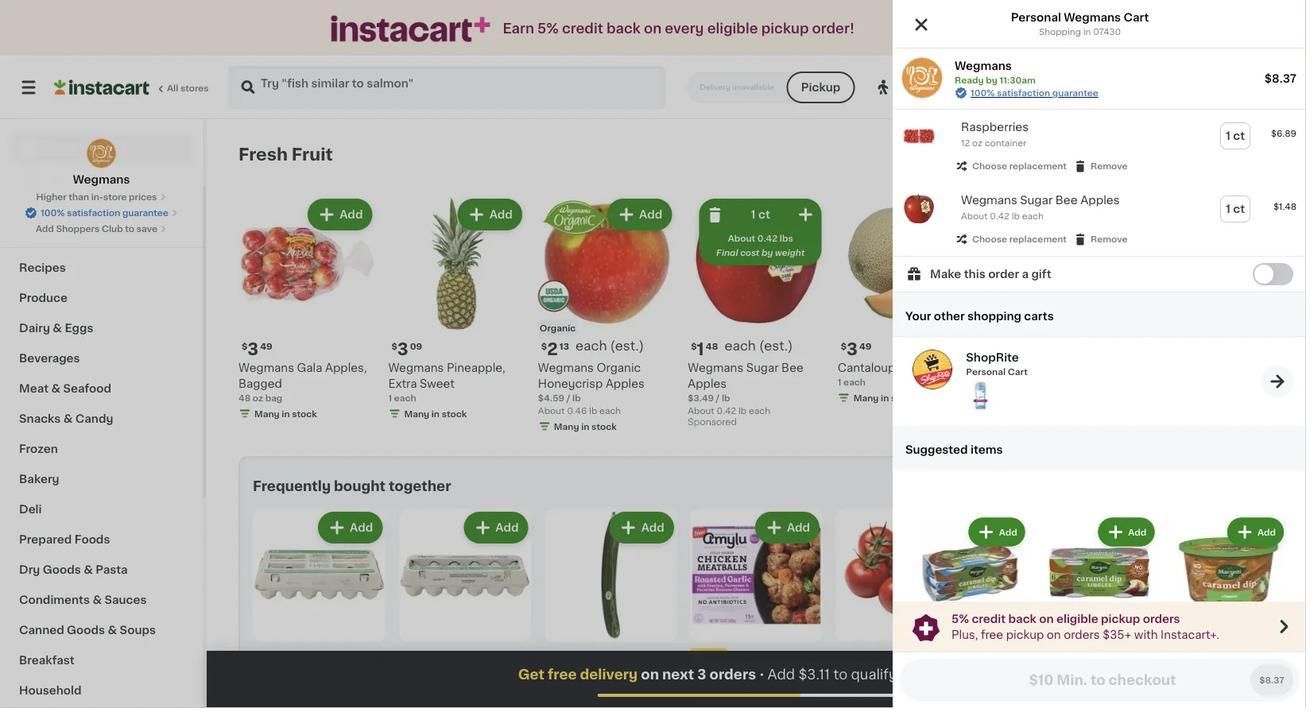 Task type: vqa. For each thing, say whether or not it's contained in the screenshot.
the bottommost container
yes



Task type: locate. For each thing, give the bounding box(es) containing it.
product group containing wegmans sugar bee apples
[[893, 183, 1307, 256]]

$35+
[[1104, 630, 1132, 641]]

each inside cantaloupes 1 each
[[844, 378, 866, 387]]

beverages link
[[10, 344, 193, 374]]

goods for dry
[[43, 565, 81, 576]]

0.46
[[567, 406, 587, 415]]

each (est.) up the wegmans sugar bee apples $3.49 / lb about 0.42 lb each
[[725, 340, 794, 353]]

cart down $ 6 89
[[1008, 368, 1028, 377]]

recipes link
[[10, 253, 193, 283]]

stock down wegmans gala apples, bagged 48 oz bag
[[292, 410, 317, 418]]

cart up ready by 11:30am link
[[1124, 12, 1150, 23]]

free for try
[[933, 23, 957, 34]]

2 $ 3 49 from the left
[[841, 341, 872, 358]]

wegmans for wegmans organic carrots
[[982, 672, 1038, 683]]

free
[[933, 23, 957, 34], [982, 630, 1004, 641], [548, 669, 577, 682]]

1 up about 0.42 lbs final cost by weight at right
[[751, 209, 756, 220]]

replacement for wegmans
[[1010, 235, 1068, 244]]

0 horizontal spatial (est.)
[[611, 340, 644, 353]]

2 horizontal spatial each (est.)
[[876, 649, 945, 662]]

1 vertical spatial sugar
[[747, 362, 779, 373]]

instacart logo image
[[54, 78, 150, 97]]

each (est.) inside the $1.48 each (estimated) element
[[725, 340, 794, 353]]

pickup inside popup button
[[900, 82, 942, 93]]

canned goods & soups link
[[10, 616, 193, 646]]

about down $2.29
[[836, 700, 863, 709]]

100% satisfaction guarantee down wegmans ready by 11:30am
[[971, 89, 1099, 97]]

each (est.) inside $2.13 each (estimated) element
[[576, 340, 644, 353]]

make this order a gift
[[931, 269, 1052, 280]]

0.42
[[991, 212, 1010, 221], [758, 234, 778, 243], [717, 406, 737, 415]]

wegmans up bagged
[[239, 362, 294, 373]]

in left the 07430
[[1084, 27, 1092, 36]]

2 product group from the top
[[893, 183, 1307, 256]]

goods inside 'link'
[[43, 565, 81, 576]]

each (est.) for 2
[[576, 340, 644, 353]]

2 choose from the top
[[973, 235, 1008, 244]]

2 inside $2.13 each (estimated) element
[[547, 341, 558, 358]]

each down on-
[[895, 700, 917, 709]]

wegmans up the pickup at 100 farm view
[[955, 60, 1013, 72]]

0 vertical spatial choose
[[973, 162, 1008, 171]]

1 vertical spatial 48
[[239, 394, 251, 402]]

1 vertical spatial remove button
[[1074, 232, 1128, 247]]

2 button
[[1223, 68, 1288, 107]]

0 horizontal spatial satisfaction
[[67, 209, 120, 218]]

orders left $35+
[[1065, 630, 1101, 641]]

48 down bagged
[[239, 394, 251, 402]]

wegmans inside wegmans pineapple, extra sweet 1 each
[[389, 362, 444, 373]]

in-
[[91, 193, 103, 202]]

pickup up $35+
[[1102, 614, 1141, 625]]

(est.) inside the $1.48 each (estimated) element
[[760, 340, 794, 353]]

1 horizontal spatial 48
[[706, 342, 719, 351]]

wegmans sugar bee apples image
[[903, 193, 936, 226]]

49 up bagged
[[260, 342, 273, 351]]

$ inside $ 1 48
[[691, 342, 697, 351]]

section containing 3
[[239, 457, 1283, 709]]

1 horizontal spatial 29
[[1149, 651, 1161, 660]]

/ right '$3.49'
[[716, 394, 720, 402]]

1 vertical spatial choose replacement button
[[955, 232, 1068, 247]]

to
[[125, 225, 135, 233], [834, 669, 848, 682]]

satisfaction inside button
[[67, 209, 120, 218]]

2 vertical spatial free
[[548, 669, 577, 682]]

final
[[717, 249, 739, 257]]

sugar inside wegmans sugar bee apples about 0.42 lb each
[[1021, 195, 1053, 206]]

each inside the wegmans sugar bee apples $3.49 / lb about 0.42 lb each
[[749, 406, 771, 415]]

about up cost
[[728, 234, 756, 243]]

1 horizontal spatial apples
[[688, 378, 727, 389]]

2 remove from the top
[[1091, 235, 1128, 244]]

/
[[567, 394, 571, 402], [716, 394, 720, 402], [864, 687, 868, 696]]

1 horizontal spatial 100% satisfaction guarantee
[[971, 89, 1099, 97]]

raspberries 12 oz container down 89
[[988, 362, 1055, 387]]

lb inside wegmans sugar bee apples about 0.42 lb each
[[1012, 212, 1020, 221]]

2 horizontal spatial apples
[[1081, 195, 1120, 206]]

organic inside wegmans organic honeycrisp apples $4.59 / lb about 0.46 lb each
[[597, 362, 641, 373]]

/ for 3
[[864, 687, 868, 696]]

29
[[566, 651, 578, 660], [1149, 651, 1161, 660]]

bee left increment quantity of raspberries icon on the top
[[1056, 195, 1078, 206]]

0 horizontal spatial 0.42
[[717, 406, 737, 415]]

$2.13 each (estimated) element
[[538, 339, 676, 360]]

1 horizontal spatial sugar
[[1021, 195, 1053, 206]]

0 vertical spatial 0.42
[[991, 212, 1010, 221]]

wegmans
[[1065, 12, 1122, 23], [955, 60, 1013, 72], [73, 174, 130, 185], [962, 195, 1018, 206], [239, 362, 294, 373], [389, 362, 444, 373], [538, 362, 594, 373], [688, 362, 744, 373], [982, 672, 1038, 683], [1128, 672, 1183, 683]]

1 horizontal spatial cart
[[1124, 12, 1150, 23]]

$ 3 49
[[242, 341, 273, 358], [841, 341, 872, 358]]

wegmans down $ 1 48
[[688, 362, 744, 373]]

pickup down the order!
[[802, 82, 841, 93]]

1 29 from the left
[[566, 651, 578, 660]]

1 horizontal spatial 12
[[988, 378, 997, 387]]

wegmans for wegmans cleaned & cut microwaveable broccoli florets
[[1128, 672, 1183, 683]]

instacart+.
[[1161, 630, 1220, 641]]

free inside treatment tracker modal dialog
[[548, 669, 577, 682]]

0 vertical spatial back
[[607, 22, 641, 35]]

1 horizontal spatial satisfaction
[[998, 89, 1051, 97]]

1 choose from the top
[[973, 162, 1008, 171]]

apples for wegmans sugar bee apples about 0.42 lb each
[[1081, 195, 1120, 206]]

treatment tracker modal dialog
[[207, 651, 1307, 709]]

wegmans up carrots
[[982, 672, 1038, 683]]

1 choose replacement button from the top
[[955, 159, 1068, 173]]

2 vertical spatial oz
[[253, 394, 263, 402]]

many down extra
[[404, 410, 430, 418]]

about inside tomatoes on-the-vine $2.29 / lb about 1.33 lb each
[[836, 700, 863, 709]]

cart inside personal wegmans cart shopping in 07430
[[1124, 12, 1150, 23]]

1 horizontal spatial free
[[933, 23, 957, 34]]

orders up with
[[1144, 614, 1181, 625]]

satisfaction down "higher than in-store prices"
[[67, 209, 120, 218]]

raspberries 12 oz container down farm
[[962, 122, 1029, 148]]

many in stock
[[854, 394, 917, 402], [255, 410, 317, 418], [404, 410, 467, 418], [554, 422, 617, 431]]

product group
[[239, 196, 376, 424], [389, 196, 526, 424], [538, 196, 676, 436], [688, 196, 825, 431], [838, 196, 975, 408], [988, 196, 1125, 389], [1138, 196, 1275, 424], [253, 509, 386, 709], [399, 509, 532, 709], [545, 509, 678, 709], [690, 509, 823, 709], [836, 509, 969, 709], [982, 509, 1115, 709], [1128, 509, 1261, 709], [912, 515, 1029, 709], [1042, 515, 1158, 709], [1171, 515, 1288, 709]]

in down cantaloupes 1 each
[[881, 394, 890, 402]]

12 inside product group
[[962, 139, 971, 148]]

1 replacement from the top
[[1010, 162, 1068, 171]]

wegmans sugar bee apples about 0.42 lb each
[[962, 195, 1120, 221]]

sugar left increment quantity of raspberries icon on the top
[[1021, 195, 1053, 206]]

than
[[69, 193, 89, 202]]

0 vertical spatial replacement
[[1010, 162, 1068, 171]]

1 left $1.48
[[1227, 204, 1231, 215]]

$ 3 09
[[392, 341, 423, 358], [256, 651, 287, 667]]

goods for canned
[[67, 625, 105, 636]]

& right "meat"
[[51, 383, 61, 395]]

cart
[[1124, 12, 1150, 23], [1008, 368, 1028, 377]]

each down wegmans sugar bee apples button
[[1023, 212, 1044, 221]]

main content
[[207, 119, 1307, 709]]

2 horizontal spatial pickup
[[1102, 614, 1141, 625]]

about for sugar
[[688, 406, 715, 415]]

& inside "link"
[[108, 625, 117, 636]]

orders down reg.
[[710, 669, 757, 682]]

48
[[706, 342, 719, 351], [239, 394, 251, 402]]

ct
[[1234, 130, 1246, 142], [1234, 204, 1246, 215], [759, 209, 771, 220], [1059, 209, 1070, 220], [550, 687, 560, 696]]

0 horizontal spatial sugar
[[747, 362, 779, 373]]

many down cantaloupes 1 each
[[854, 394, 879, 402]]

0 vertical spatial personal
[[1012, 12, 1062, 23]]

about down $4.59
[[538, 406, 565, 415]]

(est.) inside $2.13 each (estimated) element
[[611, 340, 644, 353]]

0 horizontal spatial /
[[567, 394, 571, 402]]

1 horizontal spatial 100%
[[971, 89, 995, 97]]

2 for $ 2 09
[[408, 651, 419, 667]]

wegmans right wegmans sugar bee apples image at top
[[962, 195, 1018, 206]]

back left every
[[607, 22, 641, 35]]

pickup button
[[787, 72, 855, 103]]

guarantee right view on the top of the page
[[1053, 89, 1099, 97]]

wegmans for wegmans ready by 11:30am
[[955, 60, 1013, 72]]

1 horizontal spatial (est.)
[[760, 340, 794, 353]]

0 horizontal spatial guarantee
[[122, 209, 169, 218]]

item carousel region containing fresh fruit
[[239, 138, 1275, 444]]

1 vertical spatial credit
[[972, 614, 1006, 625]]

0 vertical spatial 5%
[[538, 22, 559, 35]]

earn
[[503, 22, 535, 35]]

$ 1 79
[[985, 651, 1011, 667]]

sugar inside the wegmans sugar bee apples $3.49 / lb about 0.42 lb each
[[747, 362, 779, 373]]

1 vertical spatial free
[[982, 630, 1004, 641]]

1 1 ct button from the top
[[1222, 123, 1250, 149]]

organic inside wegmans organic carrots
[[1040, 672, 1085, 683]]

apples for wegmans sugar bee apples $3.49 / lb about 0.42 lb each
[[688, 378, 727, 389]]

plus,
[[952, 630, 979, 641]]

section
[[239, 457, 1283, 709]]

snacks & candy
[[19, 414, 113, 425]]

each inside wegmans organic honeycrisp apples $4.59 / lb about 0.46 lb each
[[600, 406, 621, 415]]

reg.
[[731, 656, 753, 667]]

all stores
[[167, 84, 209, 93]]

0.42 down wegmans sugar bee apples button
[[991, 212, 1010, 221]]

09 inside $ 2 09
[[420, 651, 432, 660]]

order!
[[813, 22, 855, 35]]

oz inside wegmans gala apples, bagged 48 oz bag
[[253, 394, 263, 402]]

in
[[1084, 27, 1092, 36], [881, 394, 890, 402], [282, 410, 290, 418], [432, 410, 440, 418], [582, 422, 590, 431]]

& inside 'link'
[[84, 565, 93, 576]]

back
[[607, 22, 641, 35], [1009, 614, 1037, 625]]

oz down raspberries button at right top
[[973, 139, 983, 148]]

& left pasta
[[84, 565, 93, 576]]

stock
[[892, 394, 917, 402], [292, 410, 317, 418], [442, 410, 467, 418], [592, 422, 617, 431]]

replacement up wegmans sugar bee apples button
[[1010, 162, 1068, 171]]

cart inside "shoprite personal cart"
[[1008, 368, 1028, 377]]

each inside wegmans pineapple, extra sweet 1 each
[[394, 394, 417, 402]]

remove button down increment quantity of raspberries icon on the top
[[1074, 232, 1128, 247]]

product group
[[893, 110, 1307, 183], [893, 183, 1307, 256]]

100% satisfaction guarantee
[[971, 89, 1099, 97], [41, 209, 169, 218]]

2 replacement from the top
[[1010, 235, 1068, 244]]

wegmans up the 07430
[[1065, 12, 1122, 23]]

fresh
[[239, 146, 288, 163]]

0 horizontal spatial 49
[[260, 342, 273, 351]]

about inside the wegmans sugar bee apples $3.49 / lb about 0.42 lb each
[[688, 406, 715, 415]]

(est.) up the wegmans sugar bee apples $3.49 / lb about 0.42 lb each
[[760, 340, 794, 353]]

0 horizontal spatial by
[[762, 249, 774, 257]]

stock down wegmans organic honeycrisp apples $4.59 / lb about 0.46 lb each
[[592, 422, 617, 431]]

express icon image
[[331, 15, 490, 42]]

goods down the condiments & sauces
[[67, 625, 105, 636]]

9
[[1147, 341, 1159, 358]]

carts
[[1025, 311, 1055, 322]]

0 vertical spatial orders
[[1144, 614, 1181, 625]]

1 inside cucumber, seedless 1 ct
[[545, 687, 548, 696]]

2 horizontal spatial orders
[[1144, 614, 1181, 625]]

1 vertical spatial orders
[[1065, 630, 1101, 641]]

2 horizontal spatial (est.)
[[911, 649, 945, 662]]

lb down wegmans sugar bee apples button
[[1012, 212, 1020, 221]]

sugar for wegmans sugar bee apples about 0.42 lb each
[[1021, 195, 1053, 206]]

1 vertical spatial raspberries 12 oz container
[[988, 362, 1055, 387]]

1 ct button down 2 button
[[1222, 123, 1250, 149]]

choose replacement for wegmans
[[973, 235, 1068, 244]]

raspberries button
[[962, 121, 1029, 134]]

1 vertical spatial personal
[[967, 368, 1006, 377]]

ct down wegmans sugar bee apples button
[[1059, 209, 1070, 220]]

$ 3 49 for wegmans gala apples, bagged
[[242, 341, 273, 358]]

bee for wegmans sugar bee apples about 0.42 lb each
[[1056, 195, 1078, 206]]

each (est.) up on-
[[876, 649, 945, 662]]

5% up plus,
[[952, 614, 970, 625]]

1 horizontal spatial each (est.)
[[725, 340, 794, 353]]

1 vertical spatial 100%
[[41, 209, 65, 218]]

1 horizontal spatial 5%
[[952, 614, 970, 625]]

11:30am inside wegmans ready by 11:30am
[[1000, 76, 1036, 85]]

higher
[[36, 193, 67, 202]]

remove up increment quantity of raspberries icon on the top
[[1091, 162, 1128, 171]]

0 horizontal spatial 11:30am
[[1000, 76, 1036, 85]]

shoprite personal cart
[[967, 353, 1028, 377]]

0 horizontal spatial 100%
[[41, 209, 65, 218]]

2 choose replacement button from the top
[[955, 232, 1068, 247]]

1 horizontal spatial 0.42
[[758, 234, 778, 243]]

about left remove raspberries icon
[[962, 212, 988, 221]]

gala
[[297, 362, 323, 373]]

dairy
[[19, 323, 50, 334]]

& left eggs
[[53, 323, 62, 334]]

go to cart element
[[1262, 366, 1294, 398]]

buy it again
[[45, 174, 112, 185]]

in for wegmans pineapple, extra sweet
[[432, 410, 440, 418]]

0 horizontal spatial orders
[[710, 669, 757, 682]]

29 inside the $ 2 29
[[566, 651, 578, 660]]

your other shopping carts
[[906, 311, 1055, 322]]

item carousel region
[[239, 138, 1275, 444], [253, 503, 1283, 709]]

0.42 left the lbs
[[758, 234, 778, 243]]

0 vertical spatial free
[[933, 23, 957, 34]]

12 down "shoprite personal cart"
[[988, 378, 997, 387]]

wegmans inside personal wegmans cart shopping in 07430
[[1065, 12, 1122, 23]]

bagged
[[239, 378, 282, 389]]

12
[[962, 139, 971, 148], [988, 378, 997, 387]]

in inside personal wegmans cart shopping in 07430
[[1084, 27, 1092, 36]]

$ 1 48
[[691, 341, 719, 358]]

/ down tomatoes
[[864, 687, 868, 696]]

1 horizontal spatial oz
[[973, 139, 983, 148]]

$1.48 each (estimated) element
[[688, 339, 825, 360]]

product group containing 6
[[988, 196, 1125, 389]]

eligible
[[708, 22, 759, 35], [1057, 614, 1099, 625]]

1 remove button from the top
[[1074, 159, 1128, 173]]

announcement region
[[893, 602, 1307, 652]]

2 horizontal spatial oz
[[1000, 378, 1010, 387]]

1
[[1227, 130, 1231, 142], [1227, 204, 1231, 215], [751, 209, 756, 220], [1051, 209, 1056, 220], [697, 341, 705, 358], [838, 378, 842, 387], [389, 394, 392, 402], [991, 651, 998, 667], [545, 687, 548, 696]]

in down sweet
[[432, 410, 440, 418]]

$6.89 inside product group
[[1272, 129, 1297, 138]]

1 49 from the left
[[260, 342, 273, 351]]

48 up '$3.49'
[[706, 342, 719, 351]]

2 1 ct button from the top
[[1222, 196, 1250, 222]]

add shoppers club to save
[[36, 225, 158, 233]]

free right try
[[933, 23, 957, 34]]

0 vertical spatial cart
[[1124, 12, 1150, 23]]

29 inside $ 3 29
[[1149, 651, 1161, 660]]

personal down shoprite
[[967, 368, 1006, 377]]

to left save
[[125, 225, 135, 233]]

apples inside wegmans organic honeycrisp apples $4.59 / lb about 0.46 lb each
[[606, 378, 645, 389]]

1 horizontal spatial back
[[1009, 614, 1037, 625]]

49 for cantaloupes
[[860, 342, 872, 351]]

wegmans inside wegmans ready by 11:30am
[[955, 60, 1013, 72]]

1 horizontal spatial credit
[[972, 614, 1006, 625]]

each (est.) inside the $3.05 each (estimated) element
[[876, 649, 945, 662]]

stock for apples,
[[292, 410, 317, 418]]

oz
[[973, 139, 983, 148], [1000, 378, 1010, 387], [253, 394, 263, 402]]

None search field
[[228, 65, 667, 110]]

add shoppers club to save link
[[36, 223, 167, 235]]

many in stock down sweet
[[404, 410, 467, 418]]

0 horizontal spatial 48
[[239, 394, 251, 402]]

100% down higher
[[41, 209, 65, 218]]

wegmans for wegmans sugar bee apples $3.49 / lb about 0.42 lb each
[[688, 362, 744, 373]]

0 vertical spatial credit
[[562, 22, 604, 35]]

1 horizontal spatial $6.89
[[1272, 129, 1297, 138]]

0 vertical spatial choose replacement
[[973, 162, 1068, 171]]

1 vertical spatial cart
[[1008, 368, 1028, 377]]

free for get
[[548, 669, 577, 682]]

0 horizontal spatial apples
[[606, 378, 645, 389]]

stock for each
[[892, 394, 917, 402]]

0 horizontal spatial personal
[[967, 368, 1006, 377]]

1 vertical spatial pickup
[[1102, 614, 1141, 625]]

each right 13
[[576, 340, 607, 353]]

choose replacement button for raspberries
[[955, 159, 1068, 173]]

1 horizontal spatial guarantee
[[1053, 89, 1099, 97]]

/ down honeycrisp
[[567, 394, 571, 402]]

canned goods & soups
[[19, 625, 156, 636]]

1 horizontal spatial bee
[[1056, 195, 1078, 206]]

1 remove from the top
[[1091, 162, 1128, 171]]

wegmans inside the wegmans sugar bee apples $3.49 / lb about 0.42 lb each
[[688, 362, 744, 373]]

/ inside the wegmans sugar bee apples $3.49 / lb about 0.42 lb each
[[716, 394, 720, 402]]

59
[[713, 651, 725, 660]]

0 horizontal spatial $ 3 49
[[242, 341, 273, 358]]

0.42 up sponsored badge image
[[717, 406, 737, 415]]

2 inside 2 button
[[1264, 82, 1271, 93]]

add button
[[310, 200, 371, 229], [459, 200, 521, 229], [609, 200, 671, 229], [909, 200, 971, 229], [1209, 200, 1270, 229], [320, 514, 381, 543], [466, 514, 527, 543], [611, 514, 673, 543], [757, 514, 819, 543], [1049, 514, 1110, 543], [1195, 514, 1256, 543], [969, 518, 1026, 547], [1099, 518, 1155, 547], [1228, 518, 1285, 547]]

wegmans inside wegmans organic carrots
[[982, 672, 1038, 683]]

2 for $ 2 29
[[554, 651, 564, 667]]

0 vertical spatial choose replacement button
[[955, 159, 1068, 173]]

2 horizontal spatial by
[[1136, 82, 1151, 93]]

wegmans up honeycrisp
[[538, 362, 594, 373]]

back up 79 on the right bottom
[[1009, 614, 1037, 625]]

wegmans up extra
[[389, 362, 444, 373]]

personal up shopping
[[1012, 12, 1062, 23]]

$ 2 09
[[402, 651, 432, 667]]

pickup for pickup at 100 farm view
[[900, 82, 942, 93]]

candy
[[75, 414, 113, 425]]

choose replacement button down raspberries button at right top
[[955, 159, 1068, 173]]

try free
[[912, 23, 957, 34]]

0 horizontal spatial $6.89
[[756, 656, 789, 667]]

1 vertical spatial $ 3 09
[[256, 651, 287, 667]]

wegmans down $ 3 29
[[1128, 672, 1183, 683]]

raspberries down farm
[[962, 122, 1029, 133]]

0 horizontal spatial bee
[[782, 362, 804, 373]]

prepared foods
[[19, 535, 110, 546]]

sponsored badge image
[[688, 418, 736, 428]]

& left soups
[[108, 625, 117, 636]]

(est.) up the-
[[911, 649, 945, 662]]

wegmans image
[[903, 58, 943, 98]]

2 remove button from the top
[[1074, 232, 1128, 247]]

fresh fruit
[[239, 146, 333, 163]]

wegmans inside wegmans gala apples, bagged 48 oz bag
[[239, 362, 294, 373]]

1 $ 3 49 from the left
[[242, 341, 273, 358]]

1 vertical spatial container
[[1012, 378, 1055, 387]]

wegmans logo image
[[86, 138, 117, 169]]

wegmans inside wegmans organic honeycrisp apples $4.59 / lb about 0.46 lb each
[[538, 362, 594, 373]]

11:30am left 2 button
[[1154, 82, 1204, 93]]

in down bag
[[282, 410, 290, 418]]

$ 3 05
[[839, 651, 870, 667]]

1 horizontal spatial 49
[[860, 342, 872, 351]]

container inside product group
[[985, 139, 1027, 148]]

oz down "shoprite personal cart"
[[1000, 378, 1010, 387]]

89
[[1010, 342, 1022, 351]]

0 horizontal spatial 100% satisfaction guarantee
[[41, 209, 169, 218]]

1 vertical spatial choose
[[973, 235, 1008, 244]]

produce link
[[10, 283, 193, 313]]

each (est.)
[[576, 340, 644, 353], [725, 340, 794, 353], [876, 649, 945, 662]]

0 horizontal spatial eligible
[[708, 22, 759, 35]]

about inside about 0.42 lbs final cost by weight
[[728, 234, 756, 243]]

chicken
[[729, 688, 774, 699]]

2 horizontal spatial free
[[982, 630, 1004, 641]]

at
[[945, 82, 957, 93]]

wegmans inside wegmans sugar bee apples about 0.42 lb each
[[962, 195, 1018, 206]]

0 vertical spatial goods
[[43, 565, 81, 576]]

goods inside "link"
[[67, 625, 105, 636]]

by
[[987, 76, 998, 85], [1136, 82, 1151, 93], [762, 249, 774, 257]]

amylu chicken meatballs, roaste
[[690, 688, 798, 709]]

2 49 from the left
[[860, 342, 872, 351]]

1 down wegmans sugar bee apples button
[[1051, 209, 1056, 220]]

apples inside wegmans sugar bee apples about 0.42 lb each
[[1081, 195, 1120, 206]]

1 horizontal spatial /
[[716, 394, 720, 402]]

sugar down the $1.48 each (estimated) element at right
[[747, 362, 779, 373]]

1 ct up about 0.42 lbs final cost by weight at right
[[751, 209, 771, 220]]

$ 3 49 up bagged
[[242, 341, 273, 358]]

2 29 from the left
[[1149, 651, 1161, 660]]

guarantee up save
[[122, 209, 169, 218]]

orders
[[1144, 614, 1181, 625], [1065, 630, 1101, 641], [710, 669, 757, 682]]

item carousel region inside section
[[253, 503, 1283, 709]]

pickup inside button
[[802, 82, 841, 93]]

0 horizontal spatial cart
[[1008, 368, 1028, 377]]

1 horizontal spatial $ 3 09
[[392, 341, 423, 358]]

wegmans for wegmans pineapple, extra sweet 1 each
[[389, 362, 444, 373]]

many for cantaloupes
[[854, 394, 879, 402]]

deli link
[[10, 495, 193, 525]]

main content containing fresh fruit
[[207, 119, 1307, 709]]

0 vertical spatial $6.89
[[1272, 129, 1297, 138]]

it
[[70, 174, 78, 185]]

meat & seafood link
[[10, 374, 193, 404]]

0 horizontal spatial pickup
[[802, 82, 841, 93]]

wegmans inside wegmans cleaned & cut microwaveable broccoli florets
[[1128, 672, 1183, 683]]

0 horizontal spatial pickup
[[762, 22, 809, 35]]

0 vertical spatial 12
[[962, 139, 971, 148]]

2 choose replacement from the top
[[973, 235, 1068, 244]]

09 for 6
[[410, 342, 423, 351]]

0 vertical spatial to
[[125, 225, 135, 233]]

/ inside wegmans organic honeycrisp apples $4.59 / lb about 0.46 lb each
[[567, 394, 571, 402]]

about inside wegmans organic honeycrisp apples $4.59 / lb about 0.46 lb each
[[538, 406, 565, 415]]

/ inside tomatoes on-the-vine $2.29 / lb about 1.33 lb each
[[864, 687, 868, 696]]

100% satisfaction guarantee up add shoppers club to save link
[[41, 209, 169, 218]]

free up 79 on the right bottom
[[982, 630, 1004, 641]]

1 choose replacement from the top
[[973, 162, 1068, 171]]

1 product group from the top
[[893, 110, 1307, 183]]

bee inside wegmans sugar bee apples about 0.42 lb each
[[1056, 195, 1078, 206]]

5% credit back on eligible pickup orders plus, free pickup on orders $35+ with instacart+.
[[952, 614, 1220, 641]]

ready inside wegmans ready by 11:30am
[[955, 76, 984, 85]]

1 vertical spatial bee
[[782, 362, 804, 373]]

lb right 1.33
[[885, 700, 893, 709]]

frozen link
[[10, 434, 193, 465]]

many in stock down bag
[[255, 410, 317, 418]]

0 vertical spatial remove
[[1091, 162, 1128, 171]]

1 vertical spatial back
[[1009, 614, 1037, 625]]

item carousel region containing 3
[[253, 503, 1283, 709]]

apples inside the wegmans sugar bee apples $3.49 / lb about 0.42 lb each
[[688, 378, 727, 389]]

orders inside treatment tracker modal dialog
[[710, 669, 757, 682]]

credit
[[562, 22, 604, 35], [972, 614, 1006, 625]]

(est.) inside the $3.05 each (estimated) element
[[911, 649, 945, 662]]

wegmans up higher than in-store prices link
[[73, 174, 130, 185]]

0 horizontal spatial ready
[[955, 76, 984, 85]]

1 ct button left $1.48
[[1222, 196, 1250, 222]]

0 horizontal spatial 5%
[[538, 22, 559, 35]]

0 horizontal spatial oz
[[253, 394, 263, 402]]



Task type: describe. For each thing, give the bounding box(es) containing it.
choose for sugar
[[973, 235, 1008, 244]]

05
[[858, 651, 870, 660]]

increment quantity of wegmans sugar bee apples image
[[797, 205, 816, 224]]

buy
[[45, 174, 67, 185]]

(est.) for 3
[[911, 649, 945, 662]]

remove button for apples
[[1074, 232, 1128, 247]]

get
[[518, 669, 545, 682]]

delivery
[[580, 669, 638, 682]]

personal inside "shoprite personal cart"
[[967, 368, 1006, 377]]

& inside wegmans cleaned & cut microwaveable broccoli florets
[[1236, 672, 1245, 683]]

make
[[931, 269, 962, 280]]

in down 0.46
[[582, 422, 590, 431]]

79
[[1000, 651, 1011, 660]]

0 vertical spatial oz
[[973, 139, 983, 148]]

carrots
[[982, 688, 1024, 699]]

product group containing 9
[[1138, 196, 1275, 424]]

wegmans organic honeycrisp apples $4.59 / lb about 0.46 lb each
[[538, 362, 645, 415]]

$ inside $ 2 13
[[542, 342, 547, 351]]

48 inside $ 1 48
[[706, 342, 719, 351]]

credit inside 5% credit back on eligible pickup orders plus, free pickup on orders $35+ with instacart+.
[[972, 614, 1006, 625]]

0 horizontal spatial back
[[607, 22, 641, 35]]

& left sauces
[[93, 595, 102, 606]]

order
[[989, 269, 1020, 280]]

a
[[1023, 269, 1029, 280]]

& left candy
[[63, 414, 73, 425]]

wegmans ready by 11:30am
[[955, 60, 1036, 85]]

sugar for wegmans sugar bee apples $3.49 / lb about 0.42 lb each
[[747, 362, 779, 373]]

pickup at 100 farm view
[[900, 82, 1049, 93]]

dairy & eggs
[[19, 323, 93, 334]]

ct left $1.48
[[1234, 204, 1246, 215]]

lb right '$3.49'
[[722, 394, 731, 402]]

vine
[[941, 672, 965, 683]]

1 horizontal spatial ready
[[1093, 82, 1133, 93]]

cut
[[1128, 688, 1148, 699]]

organic up 79 on the right bottom
[[984, 633, 1020, 642]]

with
[[1135, 630, 1159, 641]]

farm
[[985, 82, 1016, 93]]

$1.48
[[1274, 202, 1297, 211]]

with loyalty card price $4.59. original price $6.89. element
[[690, 649, 823, 669]]

cart for wegmans
[[1124, 12, 1150, 23]]

stock for extra
[[442, 410, 467, 418]]

wegmans for wegmans gala apples, bagged 48 oz bag
[[239, 362, 294, 373]]

lb up 0.46
[[573, 394, 581, 402]]

1 left 79 on the right bottom
[[991, 651, 998, 667]]

wegmans gala apples, bagged 48 oz bag
[[239, 362, 367, 402]]

remove wegmans sugar bee apples image
[[706, 205, 725, 224]]

09 for 1
[[420, 651, 432, 660]]

meat & seafood
[[19, 383, 111, 395]]

dry goods & pasta link
[[10, 555, 193, 585]]

product group containing raspberries
[[893, 110, 1307, 183]]

lb right 0.46
[[590, 406, 598, 415]]

lists
[[45, 206, 72, 217]]

cucumber, seedless 1 ct
[[545, 672, 660, 696]]

wegmans organic carrots
[[982, 672, 1085, 699]]

$ inside $ 3 29
[[1131, 651, 1137, 660]]

wegmans sugar bee apples button
[[962, 194, 1120, 207]]

more
[[933, 671, 957, 680]]

$ inside '$ 3 05'
[[839, 651, 845, 660]]

broccoli
[[1128, 703, 1174, 709]]

0 vertical spatial raspberries
[[962, 122, 1029, 133]]

sweet
[[420, 378, 455, 389]]

$ inside $ 9 19
[[1141, 342, 1147, 351]]

dairy & eggs link
[[10, 313, 193, 344]]

0.42 inside the wegmans sugar bee apples $3.49 / lb about 0.42 lb each
[[717, 406, 737, 415]]

wegmans link
[[73, 138, 130, 188]]

1 ct left $1.48
[[1227, 204, 1246, 215]]

48 inside wegmans gala apples, bagged 48 oz bag
[[239, 394, 251, 402]]

eligible inside 5% credit back on eligible pickup orders plus, free pickup on orders $35+ with instacart+.
[[1057, 614, 1099, 625]]

all stores link
[[54, 65, 210, 110]]

$2.29
[[836, 687, 862, 696]]

0 horizontal spatial credit
[[562, 22, 604, 35]]

snacks & candy link
[[10, 404, 193, 434]]

1 inside cantaloupes 1 each
[[838, 378, 842, 387]]

$ inside the $ 2 29
[[548, 651, 554, 660]]

0 vertical spatial eligible
[[708, 22, 759, 35]]

0 horizontal spatial to
[[125, 225, 135, 233]]

1 inside wegmans pineapple, extra sweet 1 each
[[389, 394, 392, 402]]

ct up about 0.42 lbs final cost by weight at right
[[759, 209, 771, 220]]

07430
[[1094, 27, 1122, 36]]

100% satisfaction guarantee link
[[971, 87, 1099, 99]]

about inside wegmans sugar bee apples about 0.42 lb each
[[962, 212, 988, 221]]

1 ct down 2 button
[[1227, 130, 1246, 142]]

recipes
[[19, 263, 66, 274]]

choose replacement button for wegmans
[[955, 232, 1068, 247]]

$ 2 29
[[548, 651, 578, 667]]

cantaloupes
[[838, 362, 909, 373]]

pickup for pickup
[[802, 82, 841, 93]]

back inside 5% credit back on eligible pickup orders plus, free pickup on orders $35+ with instacart+.
[[1009, 614, 1037, 625]]

cart for personal
[[1008, 368, 1028, 377]]

each up on-
[[876, 649, 908, 662]]

$ 3 49 for cantaloupes
[[841, 341, 872, 358]]

by inside wegmans ready by 11:30am
[[987, 76, 998, 85]]

$ 6 89
[[991, 341, 1022, 358]]

many down 0.46
[[554, 422, 580, 431]]

sauces
[[105, 595, 147, 606]]

replacement for raspberries
[[1010, 162, 1068, 171]]

choose for 12
[[973, 162, 1008, 171]]

$ inside $ 2 09
[[402, 651, 408, 660]]

frequently
[[253, 480, 331, 494]]

(est.) for 2
[[611, 340, 644, 353]]

$3.11
[[799, 669, 831, 682]]

0.42 inside about 0.42 lbs final cost by weight
[[758, 234, 778, 243]]

13
[[560, 342, 570, 351]]

lb down the $1.48 each (estimated) element at right
[[739, 406, 747, 415]]

loyalty
[[718, 674, 749, 682]]

this
[[965, 269, 986, 280]]

$3.49
[[688, 394, 714, 402]]

1 down 2 button
[[1227, 130, 1231, 142]]

fruit
[[292, 146, 333, 163]]

$3.05 each (estimated) element
[[836, 649, 969, 669]]

about 0.42 lbs final cost by weight
[[717, 234, 805, 257]]

extra
[[389, 378, 417, 389]]

many in stock for each
[[854, 394, 917, 402]]

tomatoes on-the-vine $2.29 / lb about 1.33 lb each
[[836, 672, 965, 709]]

more button
[[914, 663, 976, 688]]

on inside treatment tracker modal dialog
[[641, 669, 659, 682]]

wegmans sugar bee apples $3.49 / lb about 0.42 lb each
[[688, 362, 804, 415]]

$ 9 19
[[1141, 341, 1170, 358]]

$6.89 inside product group
[[756, 656, 789, 667]]

each inside wegmans sugar bee apples about 0.42 lb each
[[1023, 212, 1044, 221]]

produce
[[19, 293, 68, 304]]

add inside treatment tracker modal dialog
[[768, 669, 796, 682]]

next
[[663, 669, 695, 682]]

remove for container
[[1091, 162, 1128, 171]]

2 for $ 2 13
[[547, 341, 558, 358]]

club
[[102, 225, 123, 233]]

1 vertical spatial oz
[[1000, 378, 1010, 387]]

increment quantity of raspberries image
[[1097, 205, 1116, 224]]

0.42 inside wegmans sugar bee apples about 0.42 lb each
[[991, 212, 1010, 221]]

pasta
[[96, 565, 128, 576]]

100% inside 100% satisfaction guarantee button
[[41, 209, 65, 218]]

100% inside the 100% satisfaction guarantee link
[[971, 89, 995, 97]]

other
[[935, 311, 965, 322]]

organic up 13
[[540, 324, 576, 332]]

apples for wegmans organic honeycrisp apples $4.59 / lb about 0.46 lb each
[[606, 378, 645, 389]]

florets
[[1177, 703, 1215, 709]]

every
[[665, 22, 704, 35]]

1 ct down wegmans sugar bee apples button
[[1051, 209, 1070, 220]]

many for wegmans pineapple, extra sweet
[[404, 410, 430, 418]]

/ for 1
[[716, 394, 720, 402]]

each (est.) for 3
[[876, 649, 945, 662]]

prepared foods link
[[10, 525, 193, 555]]

many in stock for apples,
[[255, 410, 317, 418]]

beverages
[[19, 353, 80, 364]]

$ inside $ 6 89
[[991, 342, 997, 351]]

ct inside cucumber, seedless 1 ct
[[550, 687, 560, 696]]

buy it again link
[[10, 164, 193, 196]]

free inside 5% credit back on eligible pickup orders plus, free pickup on orders $35+ with instacart+.
[[982, 630, 1004, 641]]

bee for wegmans sugar bee apples $3.49 / lb about 0.42 lb each
[[782, 362, 804, 373]]

prepared
[[19, 535, 72, 546]]

orders for qualify.
[[710, 669, 757, 682]]

again
[[80, 174, 112, 185]]

in for cantaloupes
[[881, 394, 890, 402]]

wegmans pineapple, extra sweet 1 each
[[389, 362, 506, 402]]

condiments
[[19, 595, 90, 606]]

many in stock down 0.46
[[554, 422, 617, 431]]

ct down 2 button
[[1234, 130, 1246, 142]]

breakfast
[[19, 655, 75, 667]]

condiments & sauces
[[19, 595, 147, 606]]

wegmans for wegmans
[[73, 174, 130, 185]]

(est.) for 1
[[760, 340, 794, 353]]

go to cart image
[[1269, 372, 1288, 392]]

snacks
[[19, 414, 61, 425]]

49 for wegmans
[[260, 342, 273, 351]]

choose replacement for raspberries
[[973, 162, 1068, 171]]

in for wegmans gala apples, bagged
[[282, 410, 290, 418]]

wegmans for wegmans sugar bee apples about 0.42 lb each
[[962, 195, 1018, 206]]

0 vertical spatial satisfaction
[[998, 89, 1051, 97]]

remove for apples
[[1091, 235, 1128, 244]]

about for organic
[[538, 406, 565, 415]]

5% inside 5% credit back on eligible pickup orders plus, free pickup on orders $35+ with instacart+.
[[952, 614, 970, 625]]

1 vertical spatial raspberries
[[988, 362, 1055, 373]]

$ 3 09 inside section
[[256, 651, 287, 667]]

to inside treatment tracker modal dialog
[[834, 669, 848, 682]]

19
[[1160, 342, 1170, 351]]

29 for 3
[[1149, 651, 1161, 660]]

product group containing 4
[[690, 509, 823, 709]]

1 horizontal spatial 11:30am
[[1154, 82, 1204, 93]]

1 ct button for raspberries
[[1222, 123, 1250, 149]]

remove raspberries image
[[1006, 205, 1025, 224]]

100% satisfaction guarantee inside button
[[41, 209, 169, 218]]

with loyalty card
[[695, 674, 772, 682]]

your
[[906, 311, 932, 322]]

wegmans for wegmans organic honeycrisp apples $4.59 / lb about 0.46 lb each
[[538, 362, 594, 373]]

cucumber,
[[545, 672, 606, 683]]

seafood
[[63, 383, 111, 395]]

remove button for container
[[1074, 159, 1128, 173]]

raspberries 12 oz container inside product group
[[962, 122, 1029, 148]]

service type group
[[687, 72, 855, 103]]

1 up '$3.49'
[[697, 341, 705, 358]]

secret invisible solid powder fresh antiperspirant/deodorant image
[[967, 382, 995, 411]]

each inside tomatoes on-the-vine $2.29 / lb about 1.33 lb each
[[895, 700, 917, 709]]

tomatoes
[[836, 672, 891, 683]]

shopping
[[1040, 27, 1082, 36]]

$8.37
[[1265, 73, 1297, 84]]

each (est.) for 1
[[725, 340, 794, 353]]

raspberries 12 oz container inside item carousel region
[[988, 362, 1055, 387]]

seedless
[[609, 672, 660, 683]]

get free delivery on next 3 orders • add $3.11 to qualify.
[[518, 669, 901, 682]]

bag
[[265, 394, 283, 402]]

0 vertical spatial guarantee
[[1053, 89, 1099, 97]]

raspberries image
[[903, 119, 936, 153]]

orders for orders
[[1144, 614, 1181, 625]]

dry
[[19, 565, 40, 576]]

bought
[[334, 480, 386, 494]]

0 vertical spatial pickup
[[762, 22, 809, 35]]

card
[[751, 674, 772, 682]]

1 ct button for wegmans sugar bee apples
[[1222, 196, 1250, 222]]

$ inside $ 4 59
[[694, 651, 699, 660]]

by inside about 0.42 lbs final cost by weight
[[762, 249, 774, 257]]

3 inside treatment tracker modal dialog
[[698, 669, 707, 682]]

amylu
[[690, 688, 726, 699]]

1 vertical spatial 12
[[988, 378, 997, 387]]

personal inside personal wegmans cart shopping in 07430
[[1012, 12, 1062, 23]]

about for on-
[[836, 700, 863, 709]]

$ inside "$ 1 79"
[[985, 651, 991, 660]]

29 for 2
[[566, 651, 578, 660]]

suggested
[[906, 445, 969, 456]]

guarantee inside button
[[122, 209, 169, 218]]

many in stock for extra
[[404, 410, 467, 418]]

2 vertical spatial pickup
[[1007, 630, 1045, 641]]

many for wegmans gala apples, bagged
[[255, 410, 280, 418]]

each right $ 1 48
[[725, 340, 756, 353]]

lb up 1.33
[[870, 687, 878, 696]]



